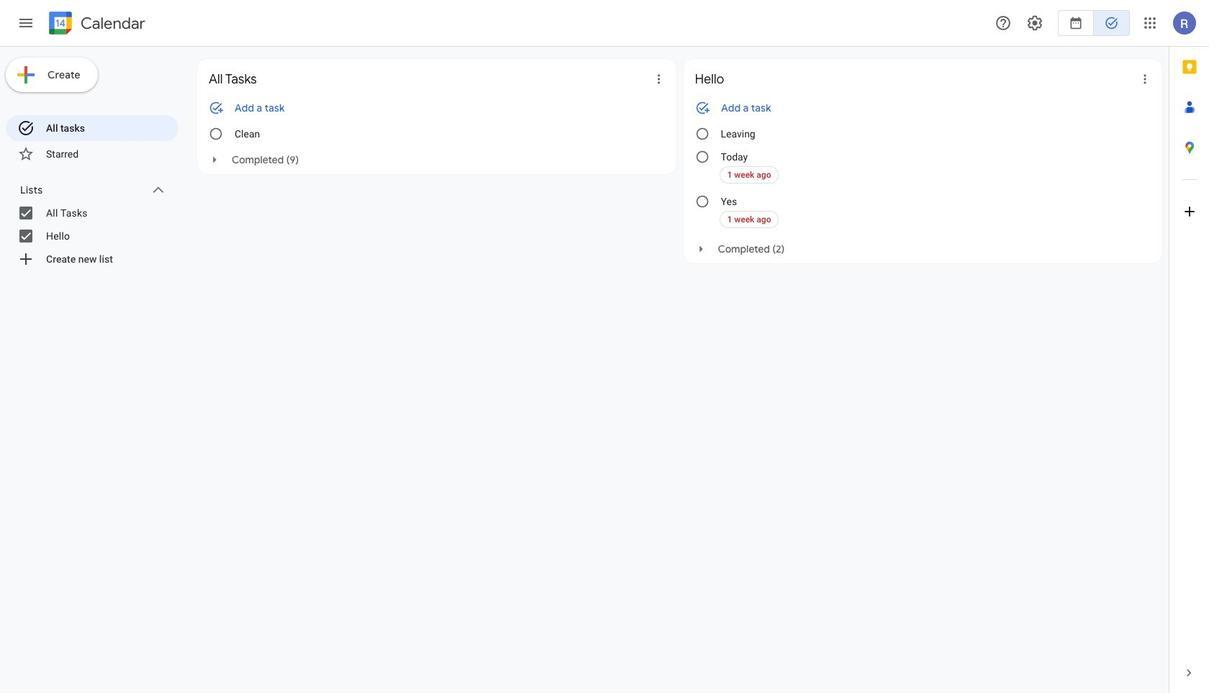 Task type: vqa. For each thing, say whether or not it's contained in the screenshot.
3rd "Booking" from the top
no



Task type: locate. For each thing, give the bounding box(es) containing it.
calendar element
[[46, 9, 145, 40]]

support menu image
[[995, 14, 1012, 32]]

tab list
[[1170, 47, 1209, 653]]

heading
[[78, 15, 145, 32]]

tasks sidebar image
[[17, 14, 35, 32]]

heading inside calendar 'element'
[[78, 15, 145, 32]]

settings menu image
[[1026, 14, 1044, 32]]



